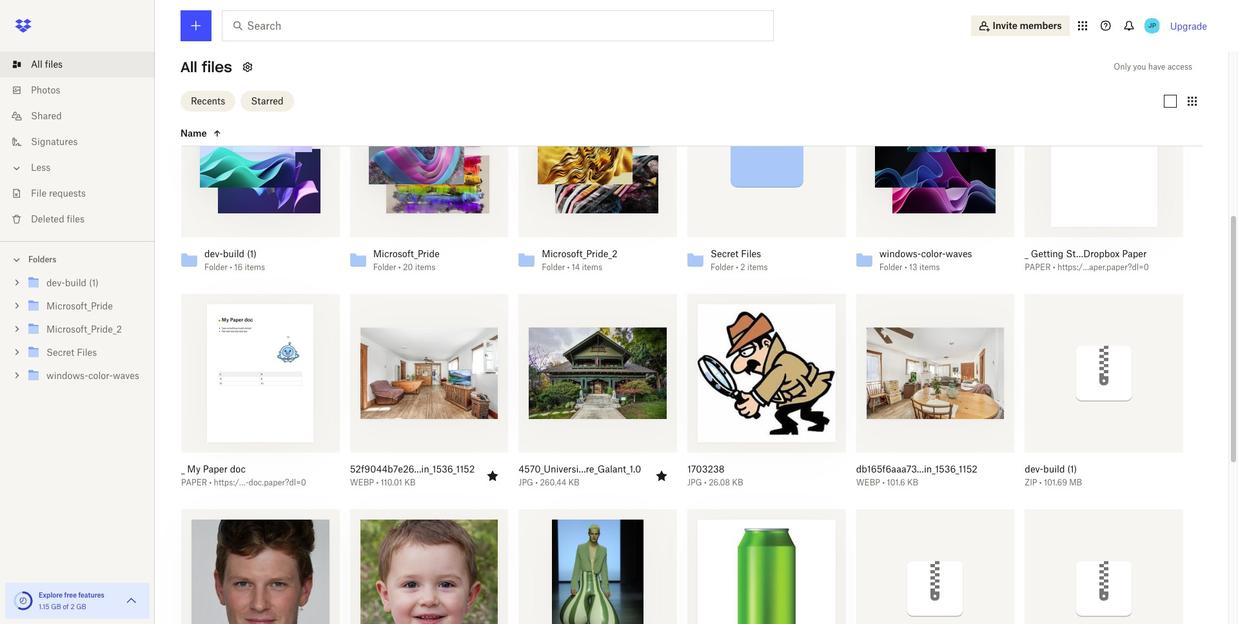 Task type: vqa. For each thing, say whether or not it's contained in the screenshot.


Task type: locate. For each thing, give the bounding box(es) containing it.
3 folder from the left
[[542, 262, 565, 272]]

2
[[741, 262, 746, 272], [71, 603, 75, 611]]

5 items from the left
[[920, 262, 940, 272]]

secret inside secret files folder • 2 items
[[711, 248, 739, 259]]

1 horizontal spatial paper
[[1025, 262, 1051, 272]]

0 horizontal spatial microsoft_pride_2
[[46, 324, 122, 335]]

2 items from the left
[[415, 262, 436, 272]]

dev-build (1) button up the mb
[[1025, 464, 1150, 475]]

3 items from the left
[[582, 262, 603, 272]]

2 horizontal spatial (1)
[[1068, 464, 1078, 475]]

waves inside 'link'
[[113, 370, 139, 381]]

kb inside 52f9044b7e26…in_1536_1152 webp • 110.01 kb
[[405, 478, 416, 488]]

shared link
[[10, 103, 155, 129]]

file, 4570_university_ave____pierre_galant_1.0.jpg row
[[514, 294, 677, 497]]

windows-
[[880, 248, 922, 259], [46, 370, 88, 381]]

items down the microsoft_pride button
[[415, 262, 436, 272]]

gb
[[51, 603, 61, 611], [76, 603, 86, 611]]

_ inside _ my paper doc paper • https:/…-doc.paper?dl=0
[[181, 464, 185, 475]]

2 horizontal spatial build
[[1044, 464, 1065, 475]]

windows-color-waves link
[[26, 368, 145, 385]]

52f9044b7e26…in_1536_1152
[[350, 464, 475, 475]]

2 webp from the left
[[857, 478, 881, 488]]

1.15
[[39, 603, 49, 611]]

all files list item
[[0, 52, 155, 77]]

1 vertical spatial waves
[[113, 370, 139, 381]]

jpg inside 1703238 jpg • 26.08 kb
[[688, 478, 702, 488]]

1 vertical spatial paper
[[203, 464, 228, 475]]

you
[[1134, 62, 1147, 72]]

_ left getting
[[1025, 248, 1029, 259]]

0 horizontal spatial windows-
[[46, 370, 88, 381]]

(1)
[[247, 248, 257, 259], [89, 277, 99, 288], [1068, 464, 1078, 475]]

waves for windows-color-waves folder • 13 items
[[946, 248, 973, 259]]

2 vertical spatial (1)
[[1068, 464, 1078, 475]]

build inside the dev-build (1) zip • 101.69 mb
[[1044, 464, 1065, 475]]

windows- inside 'link'
[[46, 370, 88, 381]]

1 horizontal spatial microsoft_pride_2
[[542, 248, 618, 259]]

1 folder from the left
[[205, 262, 228, 272]]

have
[[1149, 62, 1166, 72]]

build for dev-build (1) zip • 101.69 mb
[[1044, 464, 1065, 475]]

microsoft_pride down dev-build (1) link
[[46, 301, 113, 312]]

jpg inside 4570_universi…re_galant_1.0 jpg • 260.44 kb
[[519, 478, 534, 488]]

file
[[31, 188, 47, 199]]

https:/…aper.paper?dl=0
[[1058, 262, 1150, 272]]

1 horizontal spatial dev-
[[205, 248, 223, 259]]

list
[[0, 44, 155, 241]]

0 horizontal spatial files
[[45, 59, 63, 70]]

items down secret files button
[[748, 262, 768, 272]]

getting
[[1031, 248, 1064, 259]]

windows- inside windows-color-waves folder • 13 items
[[880, 248, 922, 259]]

folder left 14
[[542, 262, 565, 272]]

microsoft_pride_2 inside microsoft_pride_2 link
[[46, 324, 122, 335]]

0 horizontal spatial (1)
[[89, 277, 99, 288]]

• left 14
[[567, 262, 570, 272]]

quota usage element
[[13, 591, 34, 612]]

• inside 52f9044b7e26…in_1536_1152 webp • 110.01 kb
[[376, 478, 379, 488]]

0 vertical spatial dev-
[[205, 248, 223, 259]]

1 jpg from the left
[[519, 478, 534, 488]]

jp button
[[1142, 15, 1163, 36]]

0 vertical spatial paper
[[1123, 248, 1147, 259]]

files
[[741, 248, 761, 259], [77, 347, 97, 358]]

1 items from the left
[[245, 262, 265, 272]]

files inside "link"
[[45, 59, 63, 70]]

windows- for windows-color-waves folder • 13 items
[[880, 248, 922, 259]]

0 horizontal spatial 2
[[71, 603, 75, 611]]

items right 16 at the left
[[245, 262, 265, 272]]

all files up recents
[[181, 58, 232, 76]]

items down microsoft_pride_2 button
[[582, 262, 603, 272]]

kb inside db165f6aaa73…in_1536_1152 webp • 101.6 kb
[[908, 478, 919, 488]]

all inside "link"
[[31, 59, 42, 70]]

2 horizontal spatial dev-
[[1025, 464, 1044, 475]]

dev-build (1) button for dev-build (1) zip • 101.69 mb
[[1025, 464, 1150, 475]]

1 horizontal spatial (1)
[[247, 248, 257, 259]]

jpg for 1703238
[[688, 478, 702, 488]]

folder left 16 at the left
[[205, 262, 228, 272]]

windows- down "secret files"
[[46, 370, 88, 381]]

waves for windows-color-waves
[[113, 370, 139, 381]]

1 horizontal spatial secret
[[711, 248, 739, 259]]

recents button
[[181, 91, 236, 111]]

recents
[[191, 95, 225, 106]]

build up 101.69
[[1044, 464, 1065, 475]]

1 kb from the left
[[405, 478, 416, 488]]

files inside secret files folder • 2 items
[[741, 248, 761, 259]]

files inside secret files link
[[77, 347, 97, 358]]

color- inside 'link'
[[88, 370, 113, 381]]

52f9044b7e26…in_1536_1152 button
[[350, 464, 475, 475]]

1 horizontal spatial 2
[[741, 262, 746, 272]]

1 vertical spatial (1)
[[89, 277, 99, 288]]

5 folder from the left
[[880, 262, 903, 272]]

folder, dev-build (1) row
[[176, 79, 340, 281]]

_
[[1025, 248, 1029, 259], [181, 464, 185, 475]]

• left 20
[[399, 262, 401, 272]]

1 vertical spatial dev-
[[46, 277, 65, 288]]

requests
[[49, 188, 86, 199]]

101.69
[[1044, 478, 1068, 488]]

1 horizontal spatial files
[[741, 248, 761, 259]]

paper inside _ getting st…dropbox paper paper • https:/…aper.paper?dl=0
[[1123, 248, 1147, 259]]

• right zip
[[1040, 478, 1042, 488]]

files left folder settings icon
[[202, 58, 232, 76]]

folder left 13
[[880, 262, 903, 272]]

• left 101.6
[[883, 478, 885, 488]]

secret files link
[[26, 345, 145, 362]]

0 horizontal spatial color-
[[88, 370, 113, 381]]

deleted
[[31, 214, 64, 225]]

0 vertical spatial waves
[[946, 248, 973, 259]]

3 kb from the left
[[732, 478, 744, 488]]

microsoft_pride folder • 20 items
[[373, 248, 440, 272]]

1 vertical spatial microsoft_pride_2
[[46, 324, 122, 335]]

files for secret files folder • 2 items
[[741, 248, 761, 259]]

all files up photos
[[31, 59, 63, 70]]

0 horizontal spatial build
[[65, 277, 87, 288]]

microsoft_pride inside 'group'
[[46, 301, 113, 312]]

paper inside _ my paper doc paper • https:/…-doc.paper?dl=0
[[203, 464, 228, 475]]

secret inside 'group'
[[46, 347, 74, 358]]

2 horizontal spatial files
[[202, 58, 232, 76]]

dev- inside dev-build (1) folder • 16 items
[[205, 248, 223, 259]]

dropbox image
[[10, 13, 36, 39]]

files down "file requests" link
[[67, 214, 85, 225]]

0 horizontal spatial dev-
[[46, 277, 65, 288]]

folder down secret files button
[[711, 262, 734, 272]]

mb
[[1070, 478, 1083, 488]]

waves
[[946, 248, 973, 259], [113, 370, 139, 381]]

windows- up 13
[[880, 248, 922, 259]]

doc.paper?dl=0
[[249, 478, 306, 488]]

microsoft_pride_2 inside 'folder, microsoft_pride_2' row
[[542, 248, 618, 259]]

1 horizontal spatial build
[[223, 248, 245, 259]]

folders button
[[0, 250, 155, 269]]

1 horizontal spatial windows-
[[880, 248, 922, 259]]

_ for _ my paper doc
[[181, 464, 185, 475]]

1 horizontal spatial dev-build (1) button
[[1025, 464, 1150, 475]]

0 horizontal spatial jpg
[[519, 478, 534, 488]]

52f9044b7e26…in_1536_1152 webp • 110.01 kb
[[350, 464, 475, 488]]

file, db165f6aaa73d95c9004256537e7037b-uncropped_scaled_within_1536_1152.webp row
[[851, 294, 1015, 497]]

paper inside _ getting st…dropbox paper paper • https:/…aper.paper?dl=0
[[1025, 262, 1051, 272]]

2 down secret files button
[[741, 262, 746, 272]]

(1) inside dev-build (1) folder • 16 items
[[247, 248, 257, 259]]

Search in folder "Dropbox" text field
[[247, 18, 747, 34]]

0 vertical spatial color-
[[922, 248, 946, 259]]

webp inside db165f6aaa73…in_1536_1152 webp • 101.6 kb
[[857, 478, 881, 488]]

dev-build (1) button up 16 at the left
[[205, 248, 311, 260]]

items inside windows-color-waves folder • 13 items
[[920, 262, 940, 272]]

dev-
[[205, 248, 223, 259], [46, 277, 65, 288], [1025, 464, 1044, 475]]

1 vertical spatial files
[[77, 347, 97, 358]]

paper down my
[[181, 478, 207, 488]]

folder inside "microsoft_pride_2 folder • 14 items"
[[542, 262, 565, 272]]

folder left 20
[[373, 262, 396, 272]]

2 jpg from the left
[[688, 478, 702, 488]]

260.44
[[540, 478, 567, 488]]

1 vertical spatial microsoft_pride
[[46, 301, 113, 312]]

0 horizontal spatial waves
[[113, 370, 139, 381]]

1 vertical spatial _
[[181, 464, 185, 475]]

color-
[[922, 248, 946, 259], [88, 370, 113, 381]]

kb down db165f6aaa73…in_1536_1152
[[908, 478, 919, 488]]

• down secret files button
[[736, 262, 739, 272]]

1 horizontal spatial files
[[67, 214, 85, 225]]

paper for getting
[[1025, 262, 1051, 272]]

1 horizontal spatial _
[[1025, 248, 1029, 259]]

• left 13
[[905, 262, 908, 272]]

only
[[1114, 62, 1132, 72]]

0 vertical spatial _
[[1025, 248, 1029, 259]]

0 vertical spatial windows-
[[880, 248, 922, 259]]

items down the windows-color-waves button
[[920, 262, 940, 272]]

0 horizontal spatial dev-build (1) button
[[205, 248, 311, 260]]

file, download (1).jpeg row
[[181, 510, 340, 625]]

paper down getting
[[1025, 262, 1051, 272]]

• left the 110.01
[[376, 478, 379, 488]]

jpg left 260.44
[[519, 478, 534, 488]]

1 horizontal spatial microsoft_pride
[[373, 248, 440, 259]]

microsoft_pride_2 button
[[542, 248, 649, 260]]

invite
[[993, 20, 1018, 31]]

all files link
[[10, 52, 155, 77]]

file, dev-build (1).zip row
[[1020, 294, 1184, 497]]

kb for db165f6aaa73…in_1536_1152
[[908, 478, 919, 488]]

build inside dev-build (1) folder • 16 items
[[223, 248, 245, 259]]

free
[[64, 592, 77, 599]]

1 vertical spatial dev-build (1) button
[[1025, 464, 1150, 475]]

1 vertical spatial secret
[[46, 347, 74, 358]]

2 inside the explore free features 1.15 gb of 2 gb
[[71, 603, 75, 611]]

0 vertical spatial microsoft_pride_2
[[542, 248, 618, 259]]

kb down 4570_universi…re_galant_1.0
[[569, 478, 580, 488]]

0 vertical spatial build
[[223, 248, 245, 259]]

paper
[[1123, 248, 1147, 259], [203, 464, 228, 475]]

0 vertical spatial files
[[741, 248, 761, 259]]

0 horizontal spatial all files
[[31, 59, 63, 70]]

jpg down 1703238 at right
[[688, 478, 702, 488]]

all
[[181, 58, 197, 76], [31, 59, 42, 70]]

4570_universi…re_galant_1.0
[[519, 464, 642, 475]]

gb left the of
[[51, 603, 61, 611]]

• inside secret files folder • 2 items
[[736, 262, 739, 272]]

kb down 52f9044b7e26…in_1536_1152 button
[[405, 478, 416, 488]]

0 vertical spatial 2
[[741, 262, 746, 272]]

signatures link
[[10, 129, 155, 155]]

secret files
[[46, 347, 97, 358]]

0 horizontal spatial _
[[181, 464, 185, 475]]

jpg
[[519, 478, 534, 488], [688, 478, 702, 488]]

file, _ my paper doc.paper row
[[176, 294, 340, 497]]

webp for db165f6aaa73…in_1536_1152
[[857, 478, 881, 488]]

microsoft_pride_2 down microsoft_pride link
[[46, 324, 122, 335]]

dev- for dev-build (1) folder • 16 items
[[205, 248, 223, 259]]

color- inside windows-color-waves folder • 13 items
[[922, 248, 946, 259]]

webp inside 52f9044b7e26…in_1536_1152 webp • 110.01 kb
[[350, 478, 374, 488]]

files for all files "link"
[[45, 59, 63, 70]]

• left 260.44
[[536, 478, 538, 488]]

1 horizontal spatial webp
[[857, 478, 881, 488]]

2 vertical spatial build
[[1044, 464, 1065, 475]]

1 vertical spatial windows-
[[46, 370, 88, 381]]

0 horizontal spatial paper
[[181, 478, 207, 488]]

(1) inside the dev-build (1) zip • 101.69 mb
[[1068, 464, 1078, 475]]

paper
[[1025, 262, 1051, 272], [181, 478, 207, 488]]

upgrade
[[1171, 20, 1208, 31]]

all up recents
[[181, 58, 197, 76]]

kb inside 4570_universi…re_galant_1.0 jpg • 260.44 kb
[[569, 478, 580, 488]]

1 horizontal spatial jpg
[[688, 478, 702, 488]]

microsoft_pride_2 for microsoft_pride_2 folder • 14 items
[[542, 248, 618, 259]]

_ inside _ getting st…dropbox paper paper • https:/…aper.paper?dl=0
[[1025, 248, 1029, 259]]

0 horizontal spatial secret
[[46, 347, 74, 358]]

microsoft_pride_2 up 14
[[542, 248, 618, 259]]

1 horizontal spatial color-
[[922, 248, 946, 259]]

1 webp from the left
[[350, 478, 374, 488]]

photos link
[[10, 77, 155, 103]]

folder
[[205, 262, 228, 272], [373, 262, 396, 272], [542, 262, 565, 272], [711, 262, 734, 272], [880, 262, 903, 272]]

items inside secret files folder • 2 items
[[748, 262, 768, 272]]

1 gb from the left
[[51, 603, 61, 611]]

_ my paper doc button
[[181, 464, 306, 475]]

4570_universi…re_galant_1.0 button
[[519, 464, 644, 475]]

file requests link
[[10, 181, 155, 206]]

webp
[[350, 478, 374, 488], [857, 478, 881, 488]]

paper up https:/…-
[[203, 464, 228, 475]]

0 vertical spatial microsoft_pride
[[373, 248, 440, 259]]

microsoft_pride inside row
[[373, 248, 440, 259]]

4 folder from the left
[[711, 262, 734, 272]]

2 folder from the left
[[373, 262, 396, 272]]

1 vertical spatial build
[[65, 277, 87, 288]]

1 vertical spatial paper
[[181, 478, 207, 488]]

2 vertical spatial dev-
[[1025, 464, 1044, 475]]

0 horizontal spatial webp
[[350, 478, 374, 488]]

build up 16 at the left
[[223, 248, 245, 259]]

zip
[[1025, 478, 1038, 488]]

kb down 1703238 button
[[732, 478, 744, 488]]

files up photos
[[45, 59, 63, 70]]

all files
[[181, 58, 232, 76], [31, 59, 63, 70]]

all files inside "link"
[[31, 59, 63, 70]]

gb down 'features'
[[76, 603, 86, 611]]

waves inside windows-color-waves folder • 13 items
[[946, 248, 973, 259]]

0 vertical spatial secret
[[711, 248, 739, 259]]

file, microsoft_pride_2.zip row
[[857, 510, 1015, 625]]

2 kb from the left
[[569, 478, 580, 488]]

• inside windows-color-waves folder • 13 items
[[905, 262, 908, 272]]

group containing dev-build (1)
[[0, 269, 155, 397]]

secret for secret files
[[46, 347, 74, 358]]

0 horizontal spatial gb
[[51, 603, 61, 611]]

1 vertical spatial color-
[[88, 370, 113, 381]]

build down folders button at the left
[[65, 277, 87, 288]]

(1) inside 'group'
[[89, 277, 99, 288]]

0 vertical spatial (1)
[[247, 248, 257, 259]]

dev- for dev-build (1) zip • 101.69 mb
[[1025, 464, 1044, 475]]

0 vertical spatial paper
[[1025, 262, 1051, 272]]

build for dev-build (1)
[[65, 277, 87, 288]]

microsoft_pride up 20
[[373, 248, 440, 259]]

1 vertical spatial 2
[[71, 603, 75, 611]]

paper for my
[[181, 478, 207, 488]]

invite members
[[993, 20, 1062, 31]]

paper up https:/…aper.paper?dl=0
[[1123, 248, 1147, 259]]

doc
[[230, 464, 246, 475]]

file, istockphoto-610015062-612x612.jpg row
[[688, 510, 846, 625]]

upgrade link
[[1171, 20, 1208, 31]]

• down 1703238 at right
[[704, 478, 707, 488]]

microsoft_pride for microsoft_pride folder • 20 items
[[373, 248, 440, 259]]

all up photos
[[31, 59, 42, 70]]

1 horizontal spatial waves
[[946, 248, 973, 259]]

0 vertical spatial dev-build (1) button
[[205, 248, 311, 260]]

kb inside 1703238 jpg • 26.08 kb
[[732, 478, 744, 488]]

group
[[0, 269, 155, 397]]

microsoft_pride_2 link
[[26, 321, 145, 339]]

• left https:/…-
[[209, 478, 212, 488]]

• down getting
[[1053, 262, 1056, 272]]

2 right the of
[[71, 603, 75, 611]]

file, microsoft_pride.zip row
[[1025, 510, 1184, 625]]

• left 16 at the left
[[230, 262, 232, 272]]

•
[[230, 262, 232, 272], [399, 262, 401, 272], [567, 262, 570, 272], [736, 262, 739, 272], [905, 262, 908, 272], [1053, 262, 1056, 272], [209, 478, 212, 488], [376, 478, 379, 488], [536, 478, 538, 488], [704, 478, 707, 488], [883, 478, 885, 488], [1040, 478, 1042, 488]]

file, 52f9044b7e2655d26eb85c0b2abdc392-uncropped_scaled_within_1536_1152.webp row
[[345, 294, 509, 497]]

_ left my
[[181, 464, 185, 475]]

less image
[[10, 162, 23, 175]]

folder, microsoft_pride row
[[345, 79, 509, 281]]

webp left 101.6
[[857, 478, 881, 488]]

4 kb from the left
[[908, 478, 919, 488]]

0 horizontal spatial paper
[[203, 464, 228, 475]]

0 horizontal spatial all
[[31, 59, 42, 70]]

file, _ getting started with dropbox paper.paper row
[[1020, 79, 1184, 281]]

paper inside _ my paper doc paper • https:/…-doc.paper?dl=0
[[181, 478, 207, 488]]

dev-build (1) link
[[26, 275, 145, 292]]

0 horizontal spatial microsoft_pride
[[46, 301, 113, 312]]

explore
[[39, 592, 63, 599]]

members
[[1020, 20, 1062, 31]]

1 horizontal spatial paper
[[1123, 248, 1147, 259]]

0 horizontal spatial files
[[77, 347, 97, 358]]

4 items from the left
[[748, 262, 768, 272]]

files
[[202, 58, 232, 76], [45, 59, 63, 70], [67, 214, 85, 225]]

items
[[245, 262, 265, 272], [415, 262, 436, 272], [582, 262, 603, 272], [748, 262, 768, 272], [920, 262, 940, 272]]

dev- inside the dev-build (1) zip • 101.69 mb
[[1025, 464, 1044, 475]]

webp left the 110.01
[[350, 478, 374, 488]]

1 horizontal spatial gb
[[76, 603, 86, 611]]

dev-build (1) zip • 101.69 mb
[[1025, 464, 1083, 488]]

build inside 'group'
[[65, 277, 87, 288]]



Task type: describe. For each thing, give the bounding box(es) containing it.
• inside _ my paper doc paper • https:/…-doc.paper?dl=0
[[209, 478, 212, 488]]

db165f6aaa73…in_1536_1152 webp • 101.6 kb
[[857, 464, 978, 488]]

color- for windows-color-waves
[[88, 370, 113, 381]]

features
[[78, 592, 104, 599]]

microsoft_pride_2 for microsoft_pride_2
[[46, 324, 122, 335]]

1703238 button
[[688, 464, 813, 475]]

folder, windows-color-waves row
[[851, 79, 1015, 281]]

microsoft_pride link
[[26, 298, 145, 315]]

db165f6aaa73…in_1536_1152 button
[[857, 464, 981, 475]]

• inside 4570_universi…re_galant_1.0 jpg • 260.44 kb
[[536, 478, 538, 488]]

jp
[[1149, 21, 1157, 30]]

secret files folder • 2 items
[[711, 248, 768, 272]]

name
[[181, 127, 207, 138]]

windows- for windows-color-waves
[[46, 370, 88, 381]]

folder, secret files row
[[683, 79, 846, 281]]

photos
[[31, 85, 60, 95]]

shared
[[31, 110, 62, 121]]

explore free features 1.15 gb of 2 gb
[[39, 592, 104, 611]]

my
[[187, 464, 201, 475]]

microsoft_pride_2 folder • 14 items
[[542, 248, 618, 272]]

signatures
[[31, 136, 78, 147]]

(1) for dev-build (1) folder • 16 items
[[247, 248, 257, 259]]

st…dropbox
[[1067, 248, 1120, 259]]

folder inside microsoft_pride folder • 20 items
[[373, 262, 396, 272]]

• inside db165f6aaa73…in_1536_1152 webp • 101.6 kb
[[883, 478, 885, 488]]

_ getting st…dropbox paper button
[[1025, 248, 1150, 260]]

_ getting st…dropbox paper paper • https:/…aper.paper?dl=0
[[1025, 248, 1150, 272]]

kb for 52f9044b7e26…in_1536_1152
[[405, 478, 416, 488]]

101.6
[[887, 478, 906, 488]]

webp for 52f9044b7e26…in_1536_1152
[[350, 478, 374, 488]]

items inside "microsoft_pride_2 folder • 14 items"
[[582, 262, 603, 272]]

access
[[1168, 62, 1193, 72]]

14
[[572, 262, 580, 272]]

microsoft_pride button
[[373, 248, 480, 260]]

110.01
[[381, 478, 403, 488]]

name button
[[181, 125, 289, 141]]

kb for 1703238
[[732, 478, 744, 488]]

of
[[63, 603, 69, 611]]

(1) for dev-build (1)
[[89, 277, 99, 288]]

folders
[[28, 255, 56, 265]]

folder inside windows-color-waves folder • 13 items
[[880, 262, 903, 272]]

color- for windows-color-waves folder • 13 items
[[922, 248, 946, 259]]

26.08
[[709, 478, 730, 488]]

deleted files link
[[10, 206, 155, 232]]

files for secret files
[[77, 347, 97, 358]]

dev-build (1)
[[46, 277, 99, 288]]

file requests
[[31, 188, 86, 199]]

• inside _ getting st…dropbox paper paper • https:/…aper.paper?dl=0
[[1053, 262, 1056, 272]]

files for deleted files link
[[67, 214, 85, 225]]

• inside "microsoft_pride_2 folder • 14 items"
[[567, 262, 570, 272]]

jpg for 4570_universi…re_galant_1.0
[[519, 478, 534, 488]]

starred button
[[241, 91, 294, 111]]

20
[[403, 262, 413, 272]]

folder settings image
[[240, 59, 255, 75]]

secret for secret files folder • 2 items
[[711, 248, 739, 259]]

items inside dev-build (1) folder • 16 items
[[245, 262, 265, 272]]

• inside dev-build (1) folder • 16 items
[[230, 262, 232, 272]]

file, 1703238.jpg row
[[683, 294, 846, 497]]

1703238
[[688, 464, 725, 475]]

16
[[234, 262, 243, 272]]

build for dev-build (1) folder • 16 items
[[223, 248, 245, 259]]

• inside the dev-build (1) zip • 101.69 mb
[[1040, 478, 1042, 488]]

• inside microsoft_pride folder • 20 items
[[399, 262, 401, 272]]

dev- for dev-build (1)
[[46, 277, 65, 288]]

file, download.jpeg row
[[350, 510, 509, 625]]

• inside 1703238 jpg • 26.08 kb
[[704, 478, 707, 488]]

(1) for dev-build (1) zip • 101.69 mb
[[1068, 464, 1078, 475]]

folder, microsoft_pride_2 row
[[514, 79, 677, 281]]

_ for _ getting st…dropbox paper
[[1025, 248, 1029, 259]]

file, inflatable-pants-today-inline-200227-5.webp row
[[519, 510, 677, 625]]

secret files button
[[711, 248, 818, 260]]

4570_universi…re_galant_1.0 jpg • 260.44 kb
[[519, 464, 642, 488]]

folder inside dev-build (1) folder • 16 items
[[205, 262, 228, 272]]

1 horizontal spatial all files
[[181, 58, 232, 76]]

windows-color-waves folder • 13 items
[[880, 248, 973, 272]]

only you have access
[[1114, 62, 1193, 72]]

less
[[31, 162, 51, 173]]

invite members button
[[971, 15, 1070, 36]]

1 horizontal spatial all
[[181, 58, 197, 76]]

dev-build (1) folder • 16 items
[[205, 248, 265, 272]]

folder inside secret files folder • 2 items
[[711, 262, 734, 272]]

https:/…-
[[214, 478, 249, 488]]

1703238 jpg • 26.08 kb
[[688, 464, 744, 488]]

db165f6aaa73…in_1536_1152
[[857, 464, 978, 475]]

list containing all files
[[0, 44, 155, 241]]

2 gb from the left
[[76, 603, 86, 611]]

_ my paper doc paper • https:/…-doc.paper?dl=0
[[181, 464, 306, 488]]

deleted files
[[31, 214, 85, 225]]

windows-color-waves
[[46, 370, 139, 381]]

2 inside secret files folder • 2 items
[[741, 262, 746, 272]]

dev-build (1) button for dev-build (1) folder • 16 items
[[205, 248, 311, 260]]

starred
[[251, 95, 284, 106]]

items inside microsoft_pride folder • 20 items
[[415, 262, 436, 272]]

13
[[910, 262, 918, 272]]

windows-color-waves button
[[880, 248, 987, 260]]

kb for 4570_universi…re_galant_1.0
[[569, 478, 580, 488]]

microsoft_pride for microsoft_pride
[[46, 301, 113, 312]]



